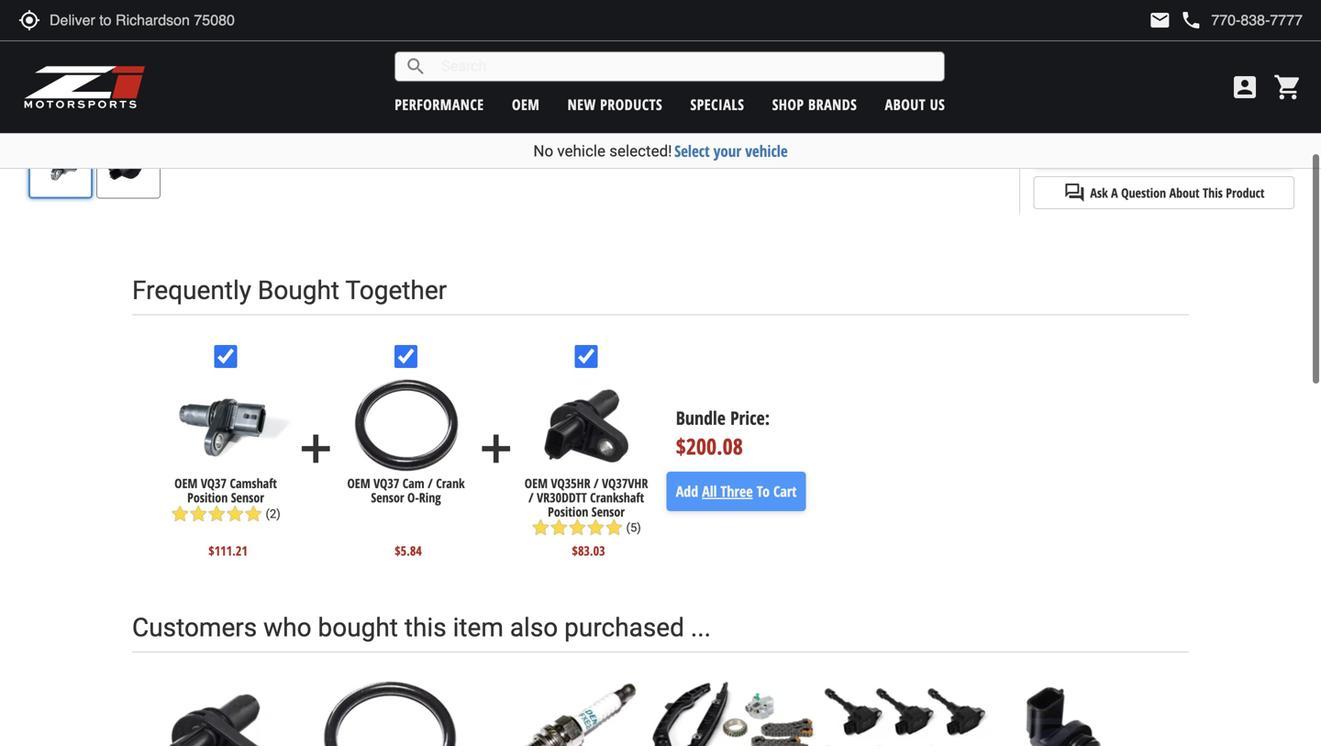 Task type: locate. For each thing, give the bounding box(es) containing it.
search
[[405, 56, 427, 78]]

item
[[453, 613, 504, 643]]

vehicle
[[746, 140, 788, 162], [558, 142, 606, 160]]

oem left the cam
[[347, 475, 371, 492]]

sensor
[[231, 489, 264, 506], [371, 489, 404, 506], [592, 503, 625, 520]]

0 vertical spatial about
[[885, 95, 926, 114]]

0 horizontal spatial add
[[676, 481, 699, 501]]

star
[[171, 505, 189, 523], [189, 505, 208, 523], [208, 505, 226, 523], [226, 505, 244, 523], [244, 505, 263, 523], [532, 519, 550, 537], [550, 519, 568, 537], [568, 519, 587, 537], [587, 519, 605, 537], [605, 519, 624, 537]]

1 vertical spatial about
[[1170, 184, 1200, 201]]

oem
[[512, 95, 540, 114], [175, 475, 198, 492], [347, 475, 371, 492], [525, 475, 548, 492]]

frequently
[[132, 276, 252, 306]]

this
[[405, 613, 447, 643]]

shopping_cart
[[1274, 73, 1303, 102]]

oem inside oem vq35hr / vq37vhr / vr30ddtt crankshaft position sensor star star star star star (5) $83.03
[[525, 475, 548, 492]]

oem left camshaft
[[175, 475, 198, 492]]

about us
[[885, 95, 946, 114]]

vq37 inside 'oem vq37 cam / crank sensor o-ring'
[[374, 475, 400, 492]]

performance link
[[395, 95, 484, 114]]

0 horizontal spatial /
[[428, 475, 433, 492]]

ask
[[1091, 184, 1109, 201]]

sensor down vq37vhr
[[592, 503, 625, 520]]

account_box
[[1231, 73, 1260, 102]]

1 horizontal spatial vq37
[[374, 475, 400, 492]]

z1 motorsports logo image
[[23, 64, 146, 110]]

vehicle right no
[[558, 142, 606, 160]]

2 horizontal spatial /
[[594, 475, 599, 492]]

who
[[264, 613, 312, 643]]

new
[[568, 95, 596, 114]]

shop
[[773, 95, 805, 114]]

cart
[[1188, 135, 1215, 157], [774, 481, 797, 501]]

about left "this"
[[1170, 184, 1200, 201]]

1 horizontal spatial as
[[1233, 72, 1246, 87]]

0 horizontal spatial add
[[293, 426, 339, 472]]

2 horizontal spatial sensor
[[592, 503, 625, 520]]

None checkbox
[[214, 345, 237, 368], [575, 345, 598, 368], [214, 345, 237, 368], [575, 345, 598, 368]]

oem vq37 camshaft position sensor star star star star star (2)
[[171, 475, 281, 523]]

three
[[721, 481, 753, 501]]

None checkbox
[[395, 345, 418, 368]]

/ left vr30ddtt
[[529, 489, 534, 506]]

position left camshaft
[[187, 489, 228, 506]]

performance
[[395, 95, 484, 114]]

about inside question_answer ask a question about this product
[[1170, 184, 1200, 201]]

1 horizontal spatial position
[[548, 503, 589, 520]]

vq37 for star
[[201, 475, 227, 492]]

oem for oem
[[512, 95, 540, 114]]

vq35hr
[[551, 475, 591, 492]]

about us link
[[885, 95, 946, 114]]

add_shopping_cart add to cart
[[1115, 135, 1215, 157]]

oem inside 'oem vq37 cam / crank sensor o-ring'
[[347, 475, 371, 492]]

oem left vq35hr
[[525, 475, 548, 492]]

sensor inside "oem vq37 camshaft position sensor star star star star star (2)"
[[231, 489, 264, 506]]

1 vq37 from the left
[[201, 475, 227, 492]]

vq37
[[201, 475, 227, 492], [374, 475, 400, 492]]

oem vq37 cam / crank sensor o-ring
[[347, 475, 465, 506]]

sensor up $111.21
[[231, 489, 264, 506]]

oem for oem vq37 cam / crank sensor o-ring
[[347, 475, 371, 492]]

customers
[[132, 613, 257, 643]]

/
[[428, 475, 433, 492], [594, 475, 599, 492], [529, 489, 534, 506]]

vq37 inside "oem vq37 camshaft position sensor star star star star star (2)"
[[201, 475, 227, 492]]

vq37 left camshaft
[[201, 475, 227, 492]]

your
[[714, 140, 742, 162]]

1 horizontal spatial add
[[473, 426, 519, 472]]

shop brands
[[773, 95, 858, 114]]

sensor inside oem vq35hr / vq37vhr / vr30ddtt crankshaft position sensor star star star star star (5) $83.03
[[592, 503, 625, 520]]

1 horizontal spatial cart
[[1188, 135, 1215, 157]]

camshaft
[[230, 475, 277, 492]]

0 horizontal spatial vehicle
[[558, 142, 606, 160]]

selected!
[[610, 142, 672, 160]]

0 vertical spatial add
[[1141, 135, 1167, 157]]

about left us
[[885, 95, 926, 114]]

us
[[930, 95, 946, 114]]

crank
[[436, 475, 465, 492]]

1 horizontal spatial sensor
[[371, 489, 404, 506]]

add left all
[[676, 481, 699, 501]]

position
[[187, 489, 228, 506], [548, 503, 589, 520]]

oem inside "oem vq37 camshaft position sensor star star star star star (2)"
[[175, 475, 198, 492]]

oem for oem vq37 camshaft position sensor star star star star star (2)
[[175, 475, 198, 492]]

add
[[1141, 135, 1167, 157], [676, 481, 699, 501]]

vq37 left the cam
[[374, 475, 400, 492]]

1 vertical spatial cart
[[774, 481, 797, 501]]

0 horizontal spatial as
[[1193, 72, 1206, 87]]

...
[[691, 613, 711, 643]]

no
[[534, 142, 554, 160]]

or
[[1177, 72, 1189, 87]]

sensor left o-
[[371, 489, 404, 506]]

position down vq35hr
[[548, 503, 589, 520]]

0 horizontal spatial about
[[885, 95, 926, 114]]

oem up no
[[512, 95, 540, 114]]

mail phone
[[1150, 9, 1203, 31]]

Search search field
[[427, 52, 945, 81]]

add
[[293, 426, 339, 472], [473, 426, 519, 472]]

vr30ddtt
[[537, 489, 587, 506]]

0 horizontal spatial vq37
[[201, 475, 227, 492]]

0 horizontal spatial position
[[187, 489, 228, 506]]

oem link
[[512, 95, 540, 114]]

2 as from the left
[[1233, 72, 1246, 87]]

/ right the cam
[[428, 475, 433, 492]]

payments
[[1117, 72, 1174, 87]]

as right or
[[1193, 72, 1206, 87]]

0 horizontal spatial sensor
[[231, 489, 264, 506]]

low
[[1210, 72, 1230, 87]]

about
[[885, 95, 926, 114], [1170, 184, 1200, 201]]

bought
[[318, 613, 398, 643]]

bundle price: $200.08
[[676, 405, 770, 461]]

sensor inside 'oem vq37 cam / crank sensor o-ring'
[[371, 489, 404, 506]]

1 horizontal spatial about
[[1170, 184, 1200, 201]]

as right low
[[1233, 72, 1246, 87]]

interest-
[[1045, 72, 1092, 87]]

/ right vq35hr
[[594, 475, 599, 492]]

new products link
[[568, 95, 663, 114]]

2 vq37 from the left
[[374, 475, 400, 492]]

add left to
[[1141, 135, 1167, 157]]

vehicle right the your
[[746, 140, 788, 162]]



Task type: describe. For each thing, give the bounding box(es) containing it.
2 add from the left
[[473, 426, 519, 472]]

product
[[1227, 184, 1265, 201]]

/mo with
[[1034, 72, 1294, 107]]

position inside oem vq35hr / vq37vhr / vr30ddtt crankshaft position sensor star star star star star (5) $83.03
[[548, 503, 589, 520]]

(2)
[[266, 507, 281, 521]]

shopping_cart link
[[1270, 73, 1303, 102]]

all
[[702, 481, 717, 501]]

bought
[[258, 276, 340, 306]]

no vehicle selected! select your vehicle
[[534, 140, 788, 162]]

phone
[[1181, 9, 1203, 31]]

add_shopping_cart
[[1115, 135, 1137, 157]]

(5)
[[627, 521, 641, 535]]

crankshaft
[[590, 489, 645, 506]]

4
[[1034, 72, 1041, 87]]

mail link
[[1150, 9, 1172, 31]]

customers who bought this item also purchased ...
[[132, 613, 711, 643]]

o-
[[408, 489, 419, 506]]

1 horizontal spatial add
[[1141, 135, 1167, 157]]

question_answer
[[1064, 182, 1086, 204]]

with
[[1034, 91, 1058, 107]]

specials link
[[691, 95, 745, 114]]

oem for oem vq35hr / vq37vhr / vr30ddtt crankshaft position sensor star star star star star (5) $83.03
[[525, 475, 548, 492]]

free
[[1092, 72, 1114, 87]]

1 vertical spatial add
[[676, 481, 699, 501]]

0 vertical spatial cart
[[1188, 135, 1215, 157]]

account_box link
[[1226, 73, 1265, 102]]

to
[[757, 481, 770, 501]]

cam
[[403, 475, 425, 492]]

brands
[[809, 95, 858, 114]]

/ inside 'oem vq37 cam / crank sensor o-ring'
[[428, 475, 433, 492]]

1 as from the left
[[1193, 72, 1206, 87]]

$5.84
[[395, 542, 422, 560]]

add all three to cart
[[676, 481, 797, 501]]

shop brands link
[[773, 95, 858, 114]]

0 horizontal spatial cart
[[774, 481, 797, 501]]

mail
[[1150, 9, 1172, 31]]

a
[[1112, 184, 1119, 201]]

1 horizontal spatial /
[[529, 489, 534, 506]]

position inside "oem vq37 camshaft position sensor star star star star star (2)"
[[187, 489, 228, 506]]

bundle
[[676, 405, 726, 431]]

my_location
[[18, 9, 40, 31]]

to
[[1171, 135, 1184, 157]]

new products
[[568, 95, 663, 114]]

$11
[[1250, 72, 1271, 87]]

select
[[675, 140, 710, 162]]

$200.08
[[676, 432, 743, 461]]

vehicle inside no vehicle selected! select your vehicle
[[558, 142, 606, 160]]

also
[[510, 613, 558, 643]]

products
[[600, 95, 663, 114]]

question
[[1122, 184, 1167, 201]]

this
[[1203, 184, 1223, 201]]

phone link
[[1181, 9, 1303, 31]]

$83.03
[[572, 542, 606, 560]]

oem vq35hr / vq37vhr / vr30ddtt crankshaft position sensor star star star star star (5) $83.03
[[525, 475, 648, 560]]

vq37vhr
[[602, 475, 648, 492]]

question_answer ask a question about this product
[[1064, 182, 1265, 204]]

$111.21
[[209, 542, 248, 560]]

purchased
[[565, 613, 685, 643]]

together
[[346, 276, 447, 306]]

ring
[[419, 489, 441, 506]]

/mo
[[1271, 72, 1294, 87]]

1 horizontal spatial vehicle
[[746, 140, 788, 162]]

select your vehicle link
[[675, 140, 788, 162]]

4 interest-free payments or as low as $11
[[1034, 72, 1271, 87]]

specials
[[691, 95, 745, 114]]

frequently bought together
[[132, 276, 447, 306]]

vq37 for o-
[[374, 475, 400, 492]]

price:
[[731, 405, 770, 431]]

1 add from the left
[[293, 426, 339, 472]]



Task type: vqa. For each thing, say whether or not it's contained in the screenshot.
also
yes



